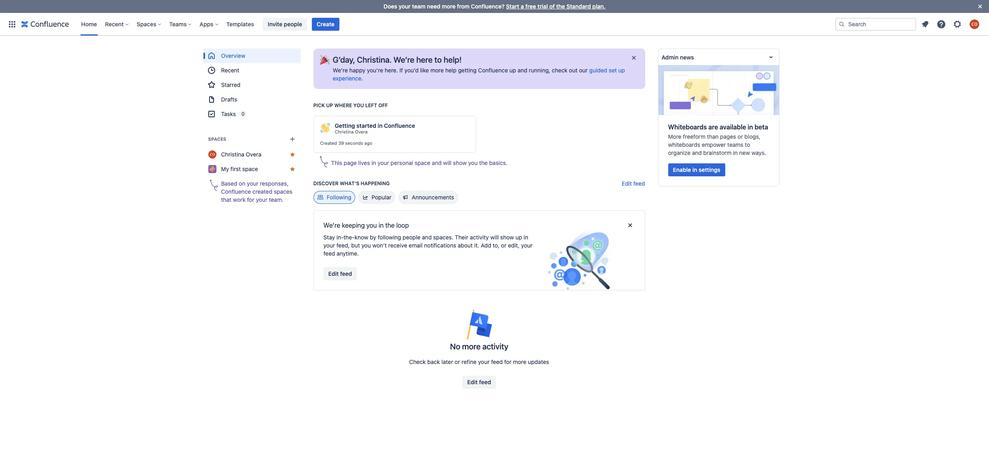 Task type: locate. For each thing, give the bounding box(es) containing it.
close image
[[976, 2, 985, 11], [631, 55, 637, 61]]

christina overa inside christina overa link
[[221, 151, 261, 158]]

add
[[481, 242, 491, 249]]

confluence image
[[21, 19, 69, 29], [21, 19, 69, 29]]

does
[[384, 3, 397, 10]]

0 vertical spatial confluence
[[478, 67, 508, 74]]

1 horizontal spatial edit feed
[[467, 379, 491, 386]]

people right invite
[[284, 20, 302, 27]]

team.
[[269, 196, 284, 203]]

enable in settings
[[673, 166, 721, 173]]

we're happy you're here. if you'd like more help getting confluence up and running, check out our
[[333, 67, 589, 74]]

confluence down off
[[384, 122, 415, 129]]

1 vertical spatial edit feed button
[[324, 267, 357, 280]]

1 vertical spatial edit
[[328, 270, 339, 277]]

1 horizontal spatial people
[[403, 234, 421, 241]]

to up new
[[745, 141, 750, 148]]

group
[[203, 49, 300, 121]]

back
[[427, 359, 440, 365]]

feed,
[[337, 242, 350, 249]]

recent link
[[203, 63, 300, 78]]

following
[[378, 234, 401, 241]]

recent inside 'link'
[[221, 67, 239, 74]]

up inside the stay in-the-know by following people and spaces. their activity will show up in your feed, but you won't receive email notifications about it. add to, or edit, your feed anytime.
[[516, 234, 522, 241]]

g'day, christina. we're here to help!
[[333, 55, 462, 64]]

a
[[521, 3, 524, 10]]

1 horizontal spatial show
[[500, 234, 514, 241]]

1 vertical spatial the
[[479, 159, 488, 166]]

up
[[510, 67, 516, 74], [619, 67, 625, 74], [326, 102, 333, 108], [516, 234, 522, 241]]

space right first
[[242, 166, 258, 172]]

we're
[[394, 55, 415, 64], [333, 67, 348, 74], [324, 222, 340, 229]]

0 horizontal spatial christina
[[221, 151, 244, 158]]

1 vertical spatial people
[[403, 234, 421, 241]]

2 unstar this space image from the top
[[289, 166, 296, 172]]

christina overa up seconds
[[335, 129, 368, 134]]

check
[[409, 359, 426, 365]]

to
[[435, 55, 442, 64], [745, 141, 750, 148]]

1 vertical spatial activity
[[483, 342, 508, 351]]

show up edit,
[[500, 234, 514, 241]]

up right the set
[[619, 67, 625, 74]]

on
[[239, 180, 245, 187]]

0 vertical spatial edit
[[622, 180, 632, 187]]

1 vertical spatial unstar this space image
[[289, 166, 296, 172]]

first
[[231, 166, 241, 172]]

0 vertical spatial show
[[453, 159, 467, 166]]

experience
[[333, 75, 362, 82]]

0 horizontal spatial christina overa
[[221, 151, 261, 158]]

you down know
[[362, 242, 371, 249]]

1 horizontal spatial to
[[745, 141, 750, 148]]

home
[[81, 20, 97, 27]]

the
[[556, 3, 565, 10], [479, 159, 488, 166], [385, 222, 395, 229]]

people up email on the left bottom of page
[[403, 234, 421, 241]]

0 vertical spatial for
[[247, 196, 254, 203]]

starred link
[[203, 78, 300, 92]]

2 horizontal spatial the
[[556, 3, 565, 10]]

and up email on the left bottom of page
[[422, 234, 432, 241]]

group containing overview
[[203, 49, 300, 121]]

based on your responses, confluence created spaces that work for your team.
[[221, 180, 293, 203]]

what's
[[340, 180, 359, 187]]

you up by
[[367, 222, 377, 229]]

confluence?
[[471, 3, 505, 10]]

christina overa link up my first space
[[203, 147, 300, 162]]

overa up seconds
[[355, 129, 368, 134]]

global element
[[5, 13, 834, 35]]

1 vertical spatial christina overa
[[221, 151, 261, 158]]

responses,
[[260, 180, 289, 187]]

show
[[453, 159, 467, 166], [500, 234, 514, 241]]

up up edit,
[[516, 234, 522, 241]]

0 horizontal spatial recent
[[105, 20, 124, 27]]

1 vertical spatial recent
[[221, 67, 239, 74]]

christina.
[[357, 55, 392, 64]]

recent button
[[103, 18, 132, 31]]

1 horizontal spatial recent
[[221, 67, 239, 74]]

0 horizontal spatial the
[[385, 222, 395, 229]]

your left team on the top
[[399, 3, 411, 10]]

1 horizontal spatial close image
[[976, 2, 985, 11]]

available
[[720, 123, 746, 131]]

2 vertical spatial the
[[385, 222, 395, 229]]

your right edit,
[[521, 242, 533, 249]]

confluence right getting
[[478, 67, 508, 74]]

confluence inside based on your responses, confluence created spaces that work for your team.
[[221, 188, 251, 195]]

2 vertical spatial edit feed button
[[463, 376, 496, 389]]

1 vertical spatial we're
[[333, 67, 348, 74]]

edit feed button
[[622, 180, 645, 188], [324, 267, 357, 280], [463, 376, 496, 389]]

1 horizontal spatial edit
[[467, 379, 478, 386]]

edit,
[[508, 242, 520, 249]]

2 vertical spatial confluence
[[221, 188, 251, 195]]

close image left admin
[[631, 55, 637, 61]]

up right pick
[[326, 102, 333, 108]]

your down stay
[[324, 242, 335, 249]]

more
[[442, 3, 456, 10], [431, 67, 444, 74], [462, 342, 481, 351], [513, 359, 527, 365]]

1 vertical spatial spaces
[[208, 136, 226, 142]]

created 39 seconds ago
[[320, 140, 372, 146]]

1 horizontal spatial the
[[479, 159, 488, 166]]

confluence up the work
[[221, 188, 251, 195]]

activity up the it.
[[470, 234, 489, 241]]

your down created
[[256, 196, 267, 203]]

close image up your profile and preferences image
[[976, 2, 985, 11]]

feed inside the stay in-the-know by following people and spaces. their activity will show up in your feed, but you won't receive email notifications about it. add to, or edit, your feed anytime.
[[324, 250, 335, 257]]

1 vertical spatial or
[[501, 242, 507, 249]]

news
[[680, 54, 694, 60]]

1 horizontal spatial overa
[[355, 129, 368, 134]]

0 horizontal spatial confluence
[[221, 188, 251, 195]]

more
[[668, 133, 682, 140]]

1 horizontal spatial or
[[501, 242, 507, 249]]

the right of
[[556, 3, 565, 10]]

help icon image
[[937, 19, 946, 29]]

ways.
[[752, 149, 766, 156]]

your profile and preferences image
[[970, 19, 980, 29]]

the left basics.
[[479, 159, 488, 166]]

or inside the stay in-the-know by following people and spaces. their activity will show up in your feed, but you won't receive email notifications about it. add to, or edit, your feed anytime.
[[501, 242, 507, 249]]

here
[[416, 55, 433, 64]]

here.
[[385, 67, 398, 74]]

2 horizontal spatial confluence
[[478, 67, 508, 74]]

appswitcher icon image
[[7, 19, 17, 29]]

for left "updates"
[[504, 359, 512, 365]]

enable
[[673, 166, 691, 173]]

0 horizontal spatial to
[[435, 55, 442, 64]]

or right later
[[455, 359, 460, 365]]

0 vertical spatial or
[[738, 133, 743, 140]]

christina overa
[[335, 129, 368, 134], [221, 151, 261, 158]]

0 horizontal spatial edit feed button
[[324, 267, 357, 280]]

for inside based on your responses, confluence created spaces that work for your team.
[[247, 196, 254, 203]]

lives
[[358, 159, 370, 166]]

of
[[550, 3, 555, 10]]

recent right home
[[105, 20, 124, 27]]

we're up stay
[[324, 222, 340, 229]]

recent up starred
[[221, 67, 239, 74]]

will up to,
[[490, 234, 499, 241]]

1 horizontal spatial edit feed button
[[463, 376, 496, 389]]

1 vertical spatial show
[[500, 234, 514, 241]]

0 vertical spatial close image
[[976, 2, 985, 11]]

0 horizontal spatial close image
[[631, 55, 637, 61]]

to right "here"
[[435, 55, 442, 64]]

my first space link
[[203, 162, 300, 176]]

0 vertical spatial christina overa link
[[335, 129, 368, 135]]

0 horizontal spatial space
[[242, 166, 258, 172]]

we're up the if
[[394, 55, 415, 64]]

people inside the stay in-the-know by following people and spaces. their activity will show up in your feed, but you won't receive email notifications about it. add to, or edit, your feed anytime.
[[403, 234, 421, 241]]

0 horizontal spatial people
[[284, 20, 302, 27]]

0 horizontal spatial spaces
[[137, 20, 156, 27]]

to inside whiteboards are available in beta more freeform than pages or blogs, whiteboards empower teams to organize and brainstorm in new ways.
[[745, 141, 750, 148]]

created
[[253, 188, 272, 195]]

0 vertical spatial christina
[[335, 129, 354, 134]]

spaces right the 'recent' "popup button"
[[137, 20, 156, 27]]

1 horizontal spatial will
[[490, 234, 499, 241]]

about
[[458, 242, 473, 249]]

overview
[[221, 52, 246, 59]]

or up teams
[[738, 133, 743, 140]]

1 horizontal spatial christina overa link
[[335, 129, 368, 135]]

more right like
[[431, 67, 444, 74]]

following
[[327, 194, 351, 201]]

0 vertical spatial the
[[556, 3, 565, 10]]

christina up first
[[221, 151, 244, 158]]

0 vertical spatial unstar this space image
[[289, 151, 296, 158]]

than
[[707, 133, 719, 140]]

2 horizontal spatial edit feed button
[[622, 180, 645, 188]]

happy
[[349, 67, 366, 74]]

templates
[[226, 20, 254, 27]]

1 vertical spatial will
[[490, 234, 499, 241]]

and down whiteboards
[[692, 149, 702, 156]]

1 unstar this space image from the top
[[289, 151, 296, 158]]

activity up check back later or refine your feed for more updates
[[483, 342, 508, 351]]

off
[[379, 102, 388, 108]]

create link
[[312, 18, 339, 31]]

unstar this space image inside my first space link
[[289, 166, 296, 172]]

welcome banner image
[[320, 55, 330, 65]]

christina up created 39 seconds ago
[[335, 129, 354, 134]]

we're for you're
[[333, 67, 348, 74]]

unstar this space image up spaces
[[289, 166, 296, 172]]

0 horizontal spatial or
[[455, 359, 460, 365]]

0 vertical spatial christina overa
[[335, 129, 368, 134]]

spaces down the 'tasks'
[[208, 136, 226, 142]]

1 horizontal spatial spaces
[[208, 136, 226, 142]]

1 horizontal spatial confluence
[[384, 122, 415, 129]]

0 vertical spatial activity
[[470, 234, 489, 241]]

:wave: image
[[320, 123, 330, 133], [320, 123, 330, 133]]

unstar this space image for christina overa
[[289, 151, 296, 158]]

Search field
[[836, 18, 917, 31]]

1 vertical spatial to
[[745, 141, 750, 148]]

check back later or refine your feed for more updates
[[409, 359, 549, 365]]

1 vertical spatial edit feed
[[328, 270, 352, 277]]

.
[[362, 75, 363, 82]]

0 vertical spatial to
[[435, 55, 442, 64]]

we're for you
[[324, 222, 340, 229]]

spaces
[[274, 188, 293, 195]]

from
[[457, 3, 470, 10]]

announcements button
[[398, 191, 458, 204]]

basics.
[[489, 159, 508, 166]]

and inside the stay in-the-know by following people and spaces. their activity will show up in your feed, but you won't receive email notifications about it. add to, or edit, your feed anytime.
[[422, 234, 432, 241]]

2 vertical spatial we're
[[324, 222, 340, 229]]

pick
[[313, 102, 325, 108]]

0 vertical spatial spaces
[[137, 20, 156, 27]]

1 vertical spatial overa
[[246, 151, 261, 158]]

apps
[[200, 20, 213, 27]]

getting started in confluence
[[335, 122, 415, 129]]

unstar this space image
[[289, 151, 296, 158], [289, 166, 296, 172]]

trial
[[538, 3, 548, 10]]

christina overa up my first space
[[221, 151, 261, 158]]

create a space image
[[288, 134, 297, 144]]

2 horizontal spatial or
[[738, 133, 743, 140]]

unstar this space image for my first space
[[289, 166, 296, 172]]

0 vertical spatial people
[[284, 20, 302, 27]]

admin news
[[662, 54, 694, 60]]

freeform
[[683, 133, 706, 140]]

more left "updates"
[[513, 359, 527, 365]]

overa up my first space link at the left of the page
[[246, 151, 261, 158]]

space right personal
[[415, 159, 430, 166]]

will
[[443, 159, 452, 166], [490, 234, 499, 241]]

discover what's happening
[[313, 180, 390, 187]]

0 vertical spatial recent
[[105, 20, 124, 27]]

new
[[739, 149, 750, 156]]

2 vertical spatial edit feed
[[467, 379, 491, 386]]

g'day,
[[333, 55, 355, 64]]

2 horizontal spatial edit feed
[[622, 180, 645, 187]]

0 horizontal spatial christina overa link
[[203, 147, 300, 162]]

it.
[[474, 242, 479, 249]]

1 horizontal spatial christina overa
[[335, 129, 368, 134]]

show left basics.
[[453, 159, 467, 166]]

we're up experience
[[333, 67, 348, 74]]

ago
[[364, 140, 372, 146]]

the up following
[[385, 222, 395, 229]]

0 horizontal spatial for
[[247, 196, 254, 203]]

more left from
[[442, 3, 456, 10]]

spaces button
[[134, 18, 164, 31]]

unstar this space image down create a space icon
[[289, 151, 296, 158]]

1 vertical spatial confluence
[[384, 122, 415, 129]]

0 vertical spatial will
[[443, 159, 452, 166]]

christina overa link up seconds
[[335, 129, 368, 135]]

1 horizontal spatial for
[[504, 359, 512, 365]]

up left running, on the right top of page
[[510, 67, 516, 74]]

banner
[[0, 13, 989, 36]]

search image
[[839, 21, 845, 27]]

2 horizontal spatial edit
[[622, 180, 632, 187]]

settings icon image
[[953, 19, 963, 29]]

0 vertical spatial we're
[[394, 55, 415, 64]]

will up announcements at left top
[[443, 159, 452, 166]]

your left personal
[[378, 159, 389, 166]]

loop
[[396, 222, 409, 229]]

for right the work
[[247, 196, 254, 203]]

or right to,
[[501, 242, 507, 249]]



Task type: describe. For each thing, give the bounding box(es) containing it.
we're keeping you in the loop
[[324, 222, 409, 229]]

work
[[233, 196, 246, 203]]

enable in settings link
[[668, 163, 725, 176]]

based
[[221, 180, 237, 187]]

know
[[355, 234, 368, 241]]

like
[[420, 67, 429, 74]]

teams button
[[167, 18, 195, 31]]

will inside the stay in-the-know by following people and spaces. their activity will show up in your feed, but you won't receive email notifications about it. add to, or edit, your feed anytime.
[[490, 234, 499, 241]]

blogs,
[[745, 133, 761, 140]]

starred
[[221, 81, 241, 88]]

seconds
[[345, 140, 363, 146]]

set
[[609, 67, 617, 74]]

and left running, on the right top of page
[[518, 67, 528, 74]]

brainstorm
[[703, 149, 732, 156]]

pick up where you left off
[[313, 102, 388, 108]]

organize
[[668, 149, 691, 156]]

apps button
[[197, 18, 222, 31]]

1 horizontal spatial space
[[415, 159, 430, 166]]

and inside whiteboards are available in beta more freeform than pages or blogs, whiteboards empower teams to organize and brainstorm in new ways.
[[692, 149, 702, 156]]

does your team need more from confluence? start a free trial of the standard plan.
[[384, 3, 606, 10]]

but
[[351, 242, 360, 249]]

whiteboards
[[668, 123, 707, 131]]

1 vertical spatial for
[[504, 359, 512, 365]]

0 horizontal spatial will
[[443, 159, 452, 166]]

teams
[[169, 20, 187, 27]]

you're
[[367, 67, 383, 74]]

in inside the stay in-the-know by following people and spaces. their activity will show up in your feed, but you won't receive email notifications about it. add to, or edit, your feed anytime.
[[524, 234, 528, 241]]

1 horizontal spatial christina
[[335, 129, 354, 134]]

invite
[[268, 20, 282, 27]]

discover
[[313, 180, 339, 187]]

help
[[445, 67, 457, 74]]

invite people button
[[263, 18, 307, 31]]

guided set up experience link
[[333, 67, 625, 82]]

spaces inside popup button
[[137, 20, 156, 27]]

0 horizontal spatial edit feed
[[328, 270, 352, 277]]

where
[[334, 102, 352, 108]]

standard
[[567, 3, 591, 10]]

whiteboards are available in beta more freeform than pages or blogs, whiteboards empower teams to organize and brainstorm in new ways.
[[668, 123, 768, 156]]

beta
[[755, 123, 768, 131]]

0 vertical spatial overa
[[355, 129, 368, 134]]

start a free trial of the standard plan. link
[[506, 3, 606, 10]]

or inside whiteboards are available in beta more freeform than pages or blogs, whiteboards empower teams to organize and brainstorm in new ways.
[[738, 133, 743, 140]]

to,
[[493, 242, 500, 249]]

close message box image
[[625, 221, 635, 230]]

notification icon image
[[921, 19, 930, 29]]

drafts
[[221, 96, 237, 103]]

if
[[400, 67, 403, 74]]

admin news button
[[659, 49, 779, 65]]

guided
[[589, 67, 607, 74]]

team
[[412, 3, 426, 10]]

39
[[338, 140, 344, 146]]

you'd
[[405, 67, 419, 74]]

up inside guided set up experience
[[619, 67, 625, 74]]

anytime.
[[337, 250, 359, 257]]

invite people
[[268, 20, 302, 27]]

your right the refine in the bottom left of the page
[[478, 359, 490, 365]]

no more activity
[[450, 342, 508, 351]]

admin
[[662, 54, 679, 60]]

0 horizontal spatial show
[[453, 159, 467, 166]]

0 horizontal spatial overa
[[246, 151, 261, 158]]

no
[[450, 342, 460, 351]]

more up the refine in the bottom left of the page
[[462, 342, 481, 351]]

0 vertical spatial edit feed
[[622, 180, 645, 187]]

0 horizontal spatial edit
[[328, 270, 339, 277]]

notifications
[[424, 242, 456, 249]]

show inside the stay in-the-know by following people and spaces. their activity will show up in your feed, but you won't receive email notifications about it. add to, or edit, your feed anytime.
[[500, 234, 514, 241]]

home link
[[79, 18, 99, 31]]

stay in-the-know by following people and spaces. their activity will show up in your feed, but you won't receive email notifications about it. add to, or edit, your feed anytime.
[[324, 234, 533, 257]]

1 vertical spatial close image
[[631, 55, 637, 61]]

and up announcements at left top
[[432, 159, 442, 166]]

banner containing home
[[0, 13, 989, 36]]

you left left
[[354, 102, 364, 108]]

people inside button
[[284, 20, 302, 27]]

your right on
[[247, 180, 258, 187]]

you left basics.
[[468, 159, 478, 166]]

empower
[[702, 141, 726, 148]]

page
[[344, 159, 357, 166]]

refine
[[462, 359, 477, 365]]

this
[[331, 159, 342, 166]]

the-
[[344, 234, 355, 241]]

receive
[[388, 242, 407, 249]]

in-
[[337, 234, 344, 241]]

recent inside "popup button"
[[105, 20, 124, 27]]

pages
[[720, 133, 736, 140]]

1 vertical spatial christina overa link
[[203, 147, 300, 162]]

1 vertical spatial christina
[[221, 151, 244, 158]]

free
[[526, 3, 536, 10]]

templates link
[[224, 18, 257, 31]]

2 vertical spatial edit
[[467, 379, 478, 386]]

plan.
[[593, 3, 606, 10]]

0 vertical spatial edit feed button
[[622, 180, 645, 188]]

by
[[370, 234, 376, 241]]

settings
[[699, 166, 721, 173]]

popular
[[372, 194, 392, 201]]

you inside the stay in-the-know by following people and spaces. their activity will show up in your feed, but you won't receive email notifications about it. add to, or edit, your feed anytime.
[[362, 242, 371, 249]]

spaces.
[[433, 234, 454, 241]]

email
[[409, 242, 423, 249]]

0
[[242, 111, 245, 117]]

drafts link
[[203, 92, 300, 107]]

teams
[[728, 141, 744, 148]]

created
[[320, 140, 337, 146]]

keeping
[[342, 222, 365, 229]]

2 vertical spatial or
[[455, 359, 460, 365]]

activity inside the stay in-the-know by following people and spaces. their activity will show up in your feed, but you won't receive email notifications about it. add to, or edit, your feed anytime.
[[470, 234, 489, 241]]

out
[[569, 67, 578, 74]]

that
[[221, 196, 231, 203]]

started
[[357, 122, 376, 129]]



Task type: vqa. For each thing, say whether or not it's contained in the screenshot.
STAR KAN BOARD icon on the right top
no



